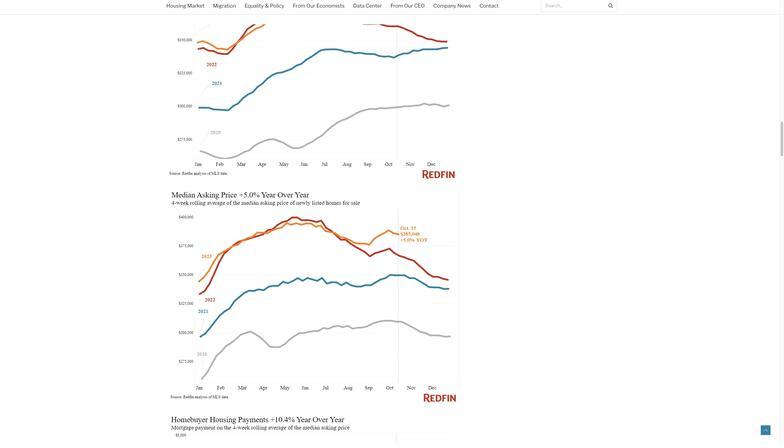 Task type: describe. For each thing, give the bounding box(es) containing it.
policy
[[270, 3, 284, 9]]

from our economists
[[293, 3, 345, 9]]

housing market link
[[162, 0, 209, 13]]

ceo
[[414, 3, 425, 9]]

from our ceo
[[391, 3, 425, 9]]

economists
[[317, 3, 345, 9]]

data center link
[[349, 0, 386, 13]]

search image
[[609, 3, 613, 8]]

equality
[[245, 3, 264, 9]]

data center
[[353, 3, 382, 9]]

&
[[265, 3, 269, 9]]

company news
[[433, 3, 471, 9]]

company news link
[[429, 0, 475, 13]]

migration link
[[209, 0, 240, 13]]

equality & policy link
[[240, 0, 289, 13]]

market
[[187, 3, 205, 9]]

from our ceo link
[[386, 0, 429, 13]]

housing market
[[166, 3, 205, 9]]

news
[[457, 3, 471, 9]]

our for economists
[[306, 3, 315, 9]]

Search... search field
[[541, 0, 605, 12]]



Task type: vqa. For each thing, say whether or not it's contained in the screenshot.
the leftmost Days
no



Task type: locate. For each thing, give the bounding box(es) containing it.
contact link
[[475, 0, 503, 13]]

migration
[[213, 3, 236, 9]]

1 from from the left
[[293, 3, 305, 9]]

equality & policy
[[245, 3, 284, 9]]

0 horizontal spatial from
[[293, 3, 305, 9]]

None search field
[[541, 0, 617, 12]]

our for ceo
[[404, 3, 413, 9]]

2 our from the left
[[404, 3, 413, 9]]

from for from our economists
[[293, 3, 305, 9]]

our
[[306, 3, 315, 9], [404, 3, 413, 9]]

2 from from the left
[[391, 3, 403, 9]]

from right policy
[[293, 3, 305, 9]]

from our economists link
[[289, 0, 349, 13]]

our left economists in the left top of the page
[[306, 3, 315, 9]]

from inside from our ceo link
[[391, 3, 403, 9]]

data
[[353, 3, 365, 9]]

from inside from our economists link
[[293, 3, 305, 9]]

1 our from the left
[[306, 3, 315, 9]]

0 horizontal spatial our
[[306, 3, 315, 9]]

company
[[433, 3, 456, 9]]

contact
[[480, 3, 499, 9]]

our left ceo on the top
[[404, 3, 413, 9]]

1 horizontal spatial from
[[391, 3, 403, 9]]

from
[[293, 3, 305, 9], [391, 3, 403, 9]]

from for from our ceo
[[391, 3, 403, 9]]

housing
[[166, 3, 186, 9]]

from left ceo on the top
[[391, 3, 403, 9]]

1 horizontal spatial our
[[404, 3, 413, 9]]

center
[[366, 3, 382, 9]]



